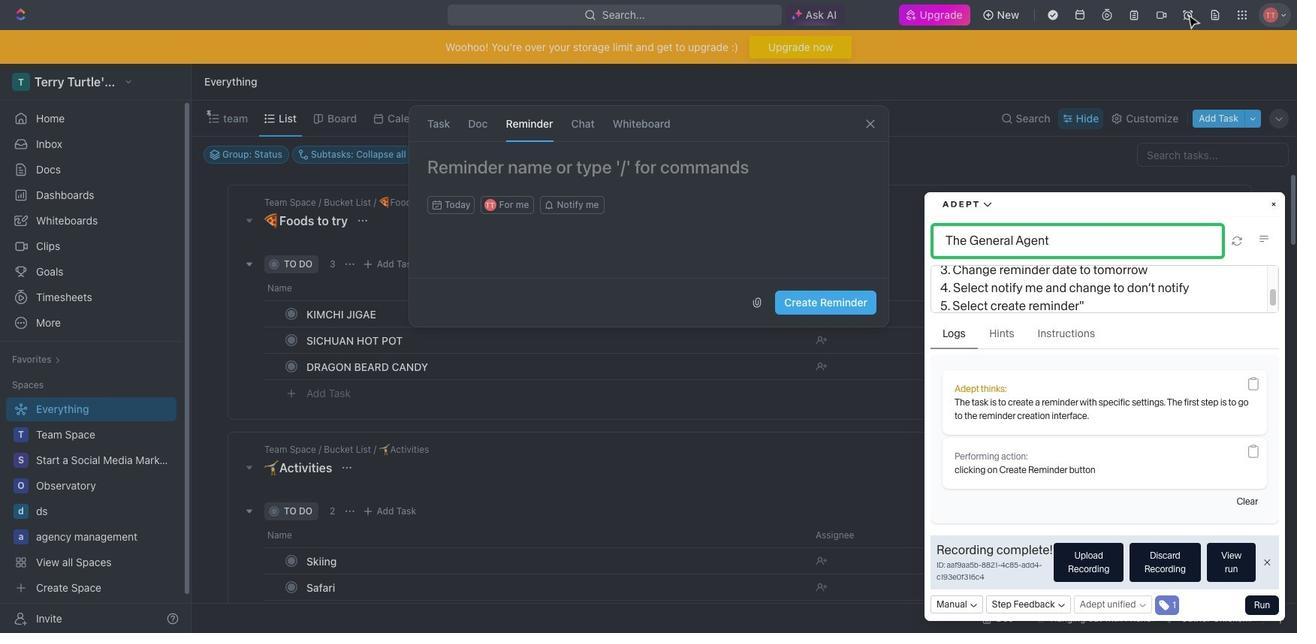 Task type: describe. For each thing, give the bounding box(es) containing it.
drumstick bite image
[[1168, 614, 1177, 623]]



Task type: vqa. For each thing, say whether or not it's contained in the screenshot.
tree
yes



Task type: locate. For each thing, give the bounding box(es) containing it.
dialog
[[408, 105, 889, 328]]

tree
[[6, 398, 177, 600]]

Reminder na﻿me or type '/' for commands text field
[[409, 160, 889, 196]]

tree inside sidebar navigation
[[6, 398, 177, 600]]

Search tasks... text field
[[1139, 144, 1289, 166]]

sidebar navigation
[[0, 64, 192, 634]]



